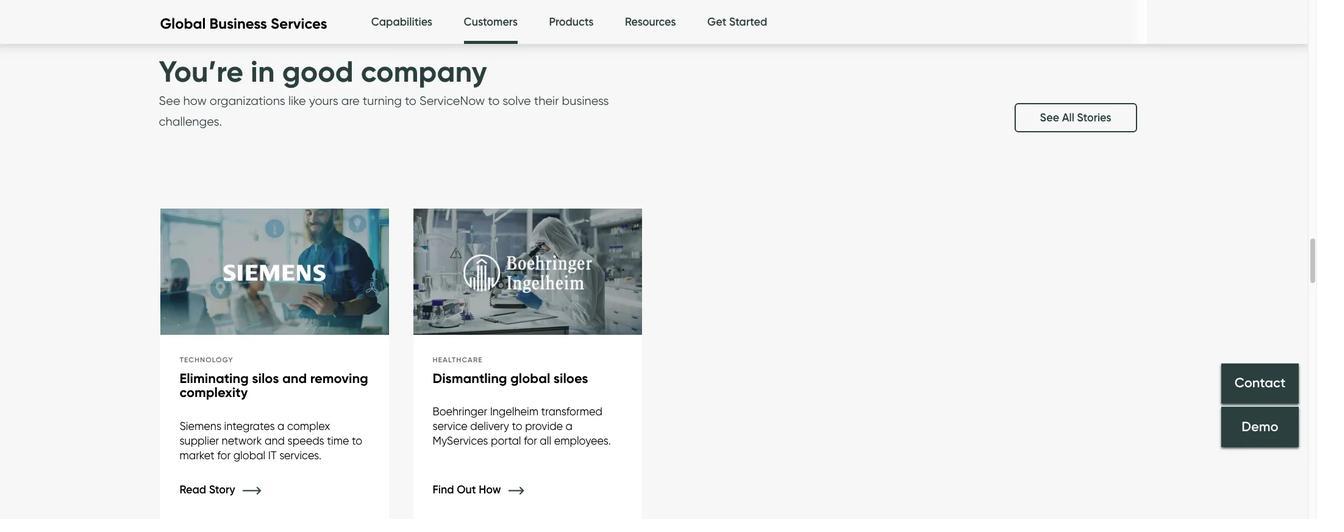 Task type: locate. For each thing, give the bounding box(es) containing it.
supplier
[[180, 434, 219, 447]]

1 vertical spatial for
[[217, 449, 231, 462]]

challenges.
[[159, 114, 222, 129]]

and inside eliminating silos and removing complexity
[[282, 370, 307, 387]]

ingelheim
[[490, 405, 539, 418]]

1 horizontal spatial for
[[524, 435, 537, 447]]

portal
[[491, 435, 521, 447]]

1 horizontal spatial see
[[1041, 111, 1060, 124]]

a down transformed
[[566, 420, 573, 433]]

a
[[278, 420, 285, 432], [566, 420, 573, 433]]

global
[[511, 370, 551, 387], [233, 449, 266, 462]]

0 horizontal spatial global
[[233, 449, 266, 462]]

you're
[[159, 53, 244, 89]]

see left all in the right of the page
[[1041, 111, 1060, 124]]

a inside boehringer ingelheim transformed service delivery to provide a myservices portal for all employees.
[[566, 420, 573, 433]]

services
[[271, 15, 327, 32]]

1 vertical spatial global
[[233, 449, 266, 462]]

time
[[327, 434, 349, 447]]

capabilities
[[371, 15, 433, 29]]

all
[[540, 435, 552, 447]]

to
[[405, 93, 417, 108], [488, 93, 500, 108], [512, 420, 523, 433], [352, 434, 363, 447]]

organizations
[[210, 93, 285, 108]]

to inside boehringer ingelheim transformed service delivery to provide a myservices portal for all employees.
[[512, 420, 523, 433]]

0 vertical spatial global
[[511, 370, 551, 387]]

to left solve
[[488, 93, 500, 108]]

silos
[[252, 370, 279, 387]]

and up it
[[265, 434, 285, 447]]

products
[[549, 15, 594, 29]]

0 vertical spatial for
[[524, 435, 537, 447]]

see left how
[[159, 93, 180, 108]]

solve
[[503, 93, 531, 108]]

0 vertical spatial see
[[159, 93, 180, 108]]

0 horizontal spatial see
[[159, 93, 180, 108]]

see
[[159, 93, 180, 108], [1041, 111, 1060, 124]]

global inside the siemens integrates a complex supplier network and speeds time to market for global it services.
[[233, 449, 266, 462]]

market
[[180, 449, 215, 462]]

turning
[[363, 93, 402, 108]]

to right time
[[352, 434, 363, 447]]

read story link
[[180, 483, 277, 496]]

see all stories
[[1041, 111, 1112, 124]]

boehringer
[[433, 405, 488, 418]]

customers link
[[464, 0, 518, 48]]

for
[[524, 435, 537, 447], [217, 449, 231, 462]]

read
[[180, 483, 206, 496]]

boehringer ingelheim rethinks its support services image
[[413, 209, 642, 337]]

contact link
[[1222, 363, 1300, 404]]

delivery
[[471, 420, 510, 433]]

and
[[282, 370, 307, 387], [265, 434, 285, 447]]

for left all
[[524, 435, 537, 447]]

provide
[[525, 420, 563, 433]]

out
[[457, 483, 476, 496]]

good
[[282, 53, 354, 89]]

to down ingelheim
[[512, 420, 523, 433]]

myservices
[[433, 435, 488, 447]]

servicenow
[[420, 93, 485, 108]]

0 horizontal spatial a
[[278, 420, 285, 432]]

like
[[289, 93, 306, 108]]

a inside the siemens integrates a complex supplier network and speeds time to market for global it services.
[[278, 420, 285, 432]]

business
[[210, 15, 267, 32]]

0 horizontal spatial for
[[217, 449, 231, 462]]

global down network
[[233, 449, 266, 462]]

for inside the siemens integrates a complex supplier network and speeds time to market for global it services.
[[217, 449, 231, 462]]

1 vertical spatial and
[[265, 434, 285, 447]]

services.
[[280, 449, 322, 462]]

business
[[562, 93, 609, 108]]

read story
[[180, 483, 238, 496]]

siemens integrates a complex supplier network and speeds time to market for global it services.
[[180, 420, 363, 462]]

company
[[361, 53, 487, 89]]

speeds
[[288, 434, 324, 447]]

0 vertical spatial and
[[282, 370, 307, 387]]

1 horizontal spatial a
[[566, 420, 573, 433]]

resources link
[[625, 0, 676, 45]]

global up ingelheim
[[511, 370, 551, 387]]

how
[[183, 93, 207, 108]]

a left "complex"
[[278, 420, 285, 432]]

global
[[160, 15, 206, 32]]

and right silos
[[282, 370, 307, 387]]

transformed
[[542, 405, 603, 418]]

1 horizontal spatial global
[[511, 370, 551, 387]]

find out how link
[[433, 483, 542, 496]]

to inside the siemens integrates a complex supplier network and speeds time to market for global it services.
[[352, 434, 363, 447]]

complexity
[[180, 385, 248, 401]]

service
[[433, 420, 468, 433]]

eliminating
[[180, 370, 249, 387]]

for down network
[[217, 449, 231, 462]]



Task type: vqa. For each thing, say whether or not it's contained in the screenshot.
15, related to Enable fast, data driven improvements with Process Mining
no



Task type: describe. For each thing, give the bounding box(es) containing it.
demo link
[[1222, 407, 1300, 447]]

get started
[[708, 15, 768, 29]]

dismantling
[[433, 370, 507, 387]]

get started link
[[708, 0, 768, 45]]

products link
[[549, 0, 594, 45]]

yours
[[309, 93, 338, 108]]

boehringer ingelheim transformed service delivery to provide a myservices portal for all employees.
[[433, 405, 611, 447]]

see inside you're in good company see how organizations like yours are turning to servicenow to solve their business challenges.
[[159, 93, 180, 108]]

get
[[708, 15, 727, 29]]

how
[[479, 483, 501, 496]]

are
[[342, 93, 360, 108]]

their
[[534, 93, 559, 108]]

it
[[268, 449, 277, 462]]

all
[[1063, 111, 1075, 124]]

you're in good company see how organizations like yours are turning to servicenow to solve their business challenges.
[[159, 53, 609, 129]]

network
[[222, 434, 262, 447]]

story
[[209, 483, 235, 496]]

find out how
[[433, 483, 504, 496]]

eliminating silos and removing complexity
[[180, 370, 368, 401]]

removing
[[310, 370, 368, 387]]

for inside boehringer ingelheim transformed service delivery to provide a myservices portal for all employees.
[[524, 435, 537, 447]]

started
[[730, 15, 768, 29]]

global business services
[[160, 15, 327, 32]]

to right turning
[[405, 93, 417, 108]]

customers
[[464, 15, 518, 29]]

stories
[[1078, 111, 1112, 124]]

see all stories link
[[1015, 103, 1138, 132]]

siloes
[[554, 370, 588, 387]]

find
[[433, 483, 454, 496]]

resources
[[625, 15, 676, 29]]

dismantling global siloes
[[433, 370, 588, 387]]

1 vertical spatial see
[[1041, 111, 1060, 124]]

demo
[[1242, 419, 1279, 435]]

integrates
[[224, 420, 275, 432]]

capabilities link
[[371, 0, 433, 45]]

complex
[[287, 420, 330, 432]]

employees.
[[554, 435, 611, 447]]

contact
[[1235, 375, 1286, 391]]

siemens
[[180, 420, 222, 432]]

in
[[251, 53, 275, 89]]

and inside the siemens integrates a complex supplier network and speeds time to market for global it services.
[[265, 434, 285, 447]]

easy-to-use tools for creating robust experiences image
[[703, 0, 1161, 3]]



